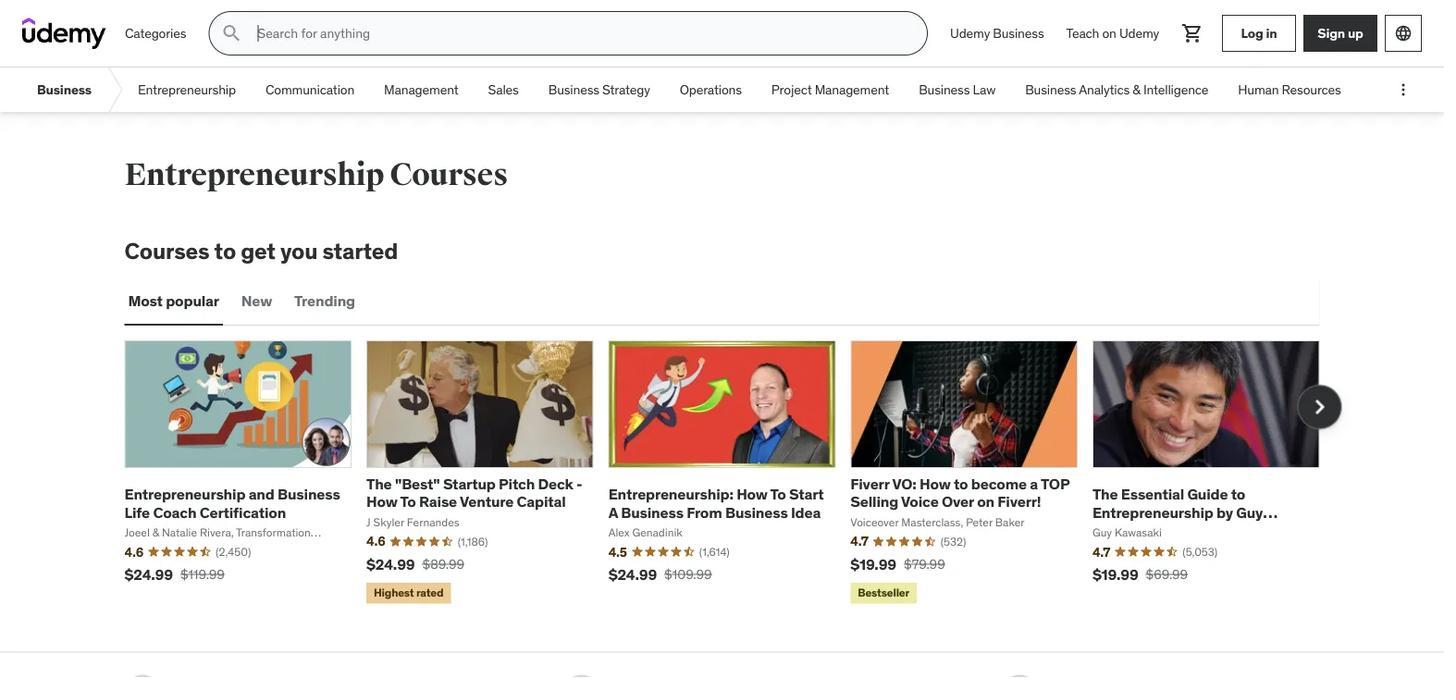 Task type: describe. For each thing, give the bounding box(es) containing it.
human resources
[[1238, 81, 1341, 98]]

over
[[942, 492, 974, 511]]

kawasaki
[[1092, 520, 1159, 539]]

the essential guide to entrepreneurship by guy kawasaki link
[[1092, 485, 1278, 539]]

"best"
[[395, 475, 440, 493]]

trending button
[[291, 279, 359, 324]]

business law
[[919, 81, 996, 98]]

resources
[[1282, 81, 1341, 98]]

carousel element
[[124, 340, 1342, 607]]

operations link
[[665, 68, 757, 112]]

in
[[1266, 25, 1277, 41]]

raise
[[419, 492, 457, 511]]

started
[[322, 237, 398, 265]]

top
[[1041, 475, 1070, 493]]

voice
[[901, 492, 939, 511]]

teach
[[1066, 25, 1099, 41]]

business left strategy
[[548, 81, 599, 98]]

become
[[971, 475, 1027, 493]]

on inside fiverr vo: how to become a top selling voice over on fiverr!
[[977, 492, 994, 511]]

business left arrow pointing to subcategory menu links icon
[[37, 81, 92, 98]]

a
[[1030, 475, 1038, 493]]

business analytics & intelligence link
[[1010, 68, 1223, 112]]

trending
[[294, 292, 355, 311]]

entrepreneurship and business life coach certification
[[124, 485, 340, 522]]

teach on udemy link
[[1055, 11, 1170, 56]]

-
[[576, 475, 582, 493]]

entrepreneurship: how to start a business from business idea link
[[608, 485, 824, 522]]

1 vertical spatial courses
[[124, 237, 209, 265]]

business strategy link
[[534, 68, 665, 112]]

2 management from the left
[[815, 81, 889, 98]]

idea
[[791, 503, 821, 522]]

and
[[249, 485, 274, 504]]

you
[[280, 237, 318, 265]]

to for the essential guide to entrepreneurship by guy kawasaki
[[1231, 485, 1245, 504]]

business inside 'link'
[[1025, 81, 1076, 98]]

the for the essential guide to entrepreneurship by guy kawasaki
[[1092, 485, 1118, 504]]

business strategy
[[548, 81, 650, 98]]

startup
[[443, 475, 496, 493]]

project
[[771, 81, 812, 98]]

project management link
[[757, 68, 904, 112]]

guy
[[1236, 503, 1263, 522]]

choose a language image
[[1394, 24, 1413, 43]]

sign up
[[1318, 25, 1363, 41]]

strategy
[[602, 81, 650, 98]]

entrepreneurship for entrepreneurship and business life coach certification
[[124, 485, 245, 504]]

guide
[[1187, 485, 1228, 504]]

get
[[241, 237, 276, 265]]

how inside the "best" startup pitch deck - how to raise venture capital
[[366, 492, 397, 511]]

entrepreneurship link
[[123, 68, 251, 112]]

selling
[[850, 492, 898, 511]]

a
[[608, 503, 618, 522]]

human
[[1238, 81, 1279, 98]]

the "best" startup pitch deck - how to raise venture capital
[[366, 475, 582, 511]]

sales
[[488, 81, 519, 98]]

business law link
[[904, 68, 1010, 112]]

categories
[[125, 25, 186, 41]]

most popular
[[128, 292, 219, 311]]

how inside entrepreneurship: how to start a business from business idea
[[737, 485, 768, 504]]

from
[[687, 503, 722, 522]]

by
[[1217, 503, 1233, 522]]

business left teach
[[993, 25, 1044, 41]]

most
[[128, 292, 163, 311]]

fiverr vo: how to become a top selling voice over on fiverr!
[[850, 475, 1070, 511]]

next image
[[1305, 392, 1334, 422]]

essential
[[1121, 485, 1184, 504]]

fiverr!
[[998, 492, 1041, 511]]

the for the "best" startup pitch deck - how to raise venture capital
[[366, 475, 392, 493]]

courses to get you started
[[124, 237, 398, 265]]

1 horizontal spatial courses
[[390, 155, 508, 194]]

udemy inside "teach on udemy" link
[[1119, 25, 1159, 41]]

popular
[[166, 292, 219, 311]]

entrepreneurship: how to start a business from business idea
[[608, 485, 824, 522]]



Task type: vqa. For each thing, say whether or not it's contained in the screenshot.
The Essential Guide to Entrepreneurship by Guy Kawasaki at right
yes



Task type: locate. For each thing, give the bounding box(es) containing it.
entrepreneurship and business life coach certification link
[[124, 485, 340, 522]]

entrepreneurship for entrepreneurship courses
[[124, 155, 384, 194]]

0 vertical spatial on
[[1102, 25, 1116, 41]]

how right from
[[737, 485, 768, 504]]

arrow pointing to subcategory menu links image
[[106, 68, 123, 112]]

sales link
[[473, 68, 534, 112]]

0 horizontal spatial to
[[400, 492, 416, 511]]

2 udemy from the left
[[1119, 25, 1159, 41]]

0 vertical spatial courses
[[390, 155, 508, 194]]

teach on udemy
[[1066, 25, 1159, 41]]

udemy inside udemy business link
[[950, 25, 990, 41]]

management
[[384, 81, 458, 98], [815, 81, 889, 98]]

entrepreneurship inside entrepreneurship and business life coach certification
[[124, 485, 245, 504]]

courses down management link
[[390, 155, 508, 194]]

project management
[[771, 81, 889, 98]]

sign
[[1318, 25, 1345, 41]]

on
[[1102, 25, 1116, 41], [977, 492, 994, 511]]

to left become
[[954, 475, 968, 493]]

start
[[789, 485, 824, 504]]

0 horizontal spatial the
[[366, 475, 392, 493]]

pitch
[[499, 475, 535, 493]]

categories button
[[114, 11, 197, 56]]

communication
[[265, 81, 354, 98]]

1 management from the left
[[384, 81, 458, 98]]

courses up most popular
[[124, 237, 209, 265]]

business left law
[[919, 81, 970, 98]]

how left raise at the left of page
[[366, 492, 397, 511]]

to inside entrepreneurship: how to start a business from business idea
[[770, 485, 786, 504]]

to left get
[[214, 237, 236, 265]]

business right a at the left of the page
[[621, 503, 684, 522]]

business analytics & intelligence
[[1025, 81, 1208, 98]]

to inside fiverr vo: how to become a top selling voice over on fiverr!
[[954, 475, 968, 493]]

&
[[1133, 81, 1140, 98]]

analytics
[[1079, 81, 1130, 98]]

more subcategory menu links image
[[1394, 80, 1413, 99]]

coach
[[153, 503, 196, 522]]

operations
[[680, 81, 742, 98]]

the "best" startup pitch deck - how to raise venture capital link
[[366, 475, 582, 511]]

the up kawasaki at the right
[[1092, 485, 1118, 504]]

1 horizontal spatial management
[[815, 81, 889, 98]]

1 vertical spatial on
[[977, 492, 994, 511]]

to for fiverr vo: how to become a top selling voice over on fiverr!
[[954, 475, 968, 493]]

business link
[[22, 68, 106, 112]]

new button
[[238, 279, 276, 324]]

on inside "teach on udemy" link
[[1102, 25, 1116, 41]]

entrepreneurship courses
[[124, 155, 508, 194]]

capital
[[517, 492, 566, 511]]

management left sales at the top left
[[384, 81, 458, 98]]

vo:
[[892, 475, 916, 493]]

the inside the "best" startup pitch deck - how to raise venture capital
[[366, 475, 392, 493]]

1 horizontal spatial to
[[954, 475, 968, 493]]

the left the "best" at left bottom
[[366, 475, 392, 493]]

how inside fiverr vo: how to become a top selling voice over on fiverr!
[[920, 475, 951, 493]]

human resources link
[[1223, 68, 1356, 112]]

to left start
[[770, 485, 786, 504]]

fiverr
[[850, 475, 889, 493]]

1 horizontal spatial how
[[737, 485, 768, 504]]

to left raise at the left of page
[[400, 492, 416, 511]]

business
[[993, 25, 1044, 41], [37, 81, 92, 98], [548, 81, 599, 98], [919, 81, 970, 98], [1025, 81, 1076, 98], [278, 485, 340, 504], [621, 503, 684, 522], [725, 503, 788, 522]]

0 horizontal spatial management
[[384, 81, 458, 98]]

udemy up business law
[[950, 25, 990, 41]]

0 horizontal spatial to
[[214, 237, 236, 265]]

udemy image
[[22, 18, 106, 49]]

0 horizontal spatial how
[[366, 492, 397, 511]]

business inside entrepreneurship and business life coach certification
[[278, 485, 340, 504]]

law
[[973, 81, 996, 98]]

the essential guide to entrepreneurship by guy kawasaki
[[1092, 485, 1263, 539]]

business left analytics
[[1025, 81, 1076, 98]]

2 horizontal spatial how
[[920, 475, 951, 493]]

fiverr vo: how to become a top selling voice over on fiverr! link
[[850, 475, 1070, 511]]

up
[[1348, 25, 1363, 41]]

Search for anything text field
[[254, 18, 905, 49]]

1 horizontal spatial on
[[1102, 25, 1116, 41]]

management right project
[[815, 81, 889, 98]]

1 horizontal spatial the
[[1092, 485, 1118, 504]]

management link
[[369, 68, 473, 112]]

0 horizontal spatial courses
[[124, 237, 209, 265]]

the inside the essential guide to entrepreneurship by guy kawasaki
[[1092, 485, 1118, 504]]

to
[[770, 485, 786, 504], [400, 492, 416, 511]]

sign up link
[[1303, 15, 1377, 52]]

entrepreneurship:
[[608, 485, 733, 504]]

0 horizontal spatial udemy
[[950, 25, 990, 41]]

courses
[[390, 155, 508, 194], [124, 237, 209, 265]]

entrepreneurship inside the essential guide to entrepreneurship by guy kawasaki
[[1092, 503, 1213, 522]]

life
[[124, 503, 150, 522]]

submit search image
[[220, 22, 243, 44]]

1 horizontal spatial to
[[770, 485, 786, 504]]

to
[[214, 237, 236, 265], [954, 475, 968, 493], [1231, 485, 1245, 504]]

the
[[366, 475, 392, 493], [1092, 485, 1118, 504]]

to inside the "best" startup pitch deck - how to raise venture capital
[[400, 492, 416, 511]]

intelligence
[[1143, 81, 1208, 98]]

entrepreneurship
[[138, 81, 236, 98], [124, 155, 384, 194], [124, 485, 245, 504], [1092, 503, 1213, 522]]

on right teach
[[1102, 25, 1116, 41]]

to right the guide
[[1231, 485, 1245, 504]]

business left idea
[[725, 503, 788, 522]]

udemy
[[950, 25, 990, 41], [1119, 25, 1159, 41]]

log in
[[1241, 25, 1277, 41]]

how right vo:
[[920, 475, 951, 493]]

0 horizontal spatial on
[[977, 492, 994, 511]]

on right over on the bottom
[[977, 492, 994, 511]]

new
[[241, 292, 272, 311]]

most popular button
[[124, 279, 223, 324]]

venture
[[460, 492, 514, 511]]

shopping cart with 0 items image
[[1181, 22, 1204, 44]]

certification
[[200, 503, 286, 522]]

to inside the essential guide to entrepreneurship by guy kawasaki
[[1231, 485, 1245, 504]]

communication link
[[251, 68, 369, 112]]

1 udemy from the left
[[950, 25, 990, 41]]

2 horizontal spatial to
[[1231, 485, 1245, 504]]

log in link
[[1222, 15, 1296, 52]]

udemy business link
[[939, 11, 1055, 56]]

1 horizontal spatial udemy
[[1119, 25, 1159, 41]]

business right and
[[278, 485, 340, 504]]

entrepreneurship for entrepreneurship
[[138, 81, 236, 98]]

udemy left shopping cart with 0 items image
[[1119, 25, 1159, 41]]

udemy business
[[950, 25, 1044, 41]]

log
[[1241, 25, 1263, 41]]

deck
[[538, 475, 573, 493]]

how
[[920, 475, 951, 493], [737, 485, 768, 504], [366, 492, 397, 511]]



